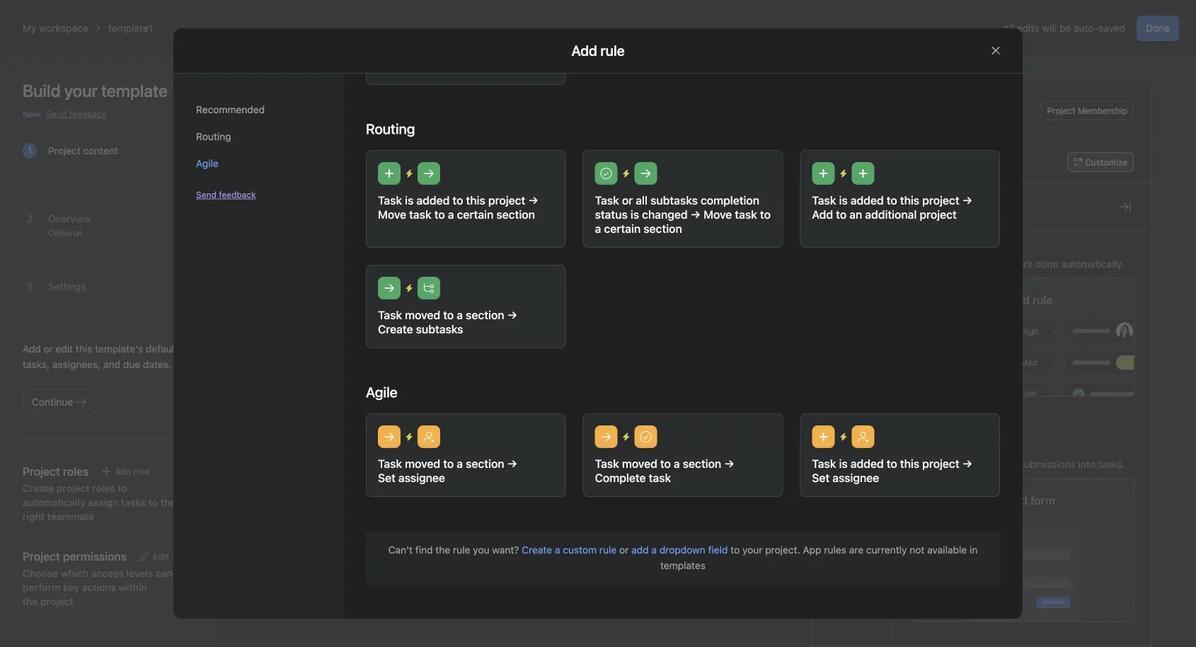 Task type: describe. For each thing, give the bounding box(es) containing it.
choose which access levels can perform key actions within the project
[[23, 568, 173, 608]]

task moved to a section → create subtasks button
[[366, 265, 566, 348]]

project content
[[48, 145, 118, 157]]

submissions
[[1020, 459, 1076, 470]]

3
[[27, 281, 33, 293]]

add or edit this template's default tasks, assignees, and due dates.
[[23, 343, 178, 370]]

break up deliverables into sub-goals cell
[[215, 236, 903, 264]]

build your template
[[23, 81, 168, 101]]

rule right custom
[[600, 544, 617, 556]]

my
[[23, 22, 37, 34]]

1 horizontal spatial your
[[989, 258, 1009, 270]]

all edits will be auto-saved
[[1004, 22, 1126, 34]]

add
[[632, 544, 649, 556]]

saved
[[1099, 22, 1126, 34]]

→ inside task or all subtasks completion status is changed → move task to a certain section
[[691, 208, 701, 221]]

a inside the 'task moved to a section → create subtasks'
[[457, 308, 463, 322]]

task moved to a section → set assignee button
[[366, 414, 566, 497]]

due
[[1021, 191, 1037, 200]]

edit
[[56, 343, 73, 355]]

my workspace link
[[23, 22, 88, 34]]

set assignee inside 'task moved to a section → set assignee'
[[378, 471, 445, 485]]

added inside task is added to this project → move task to a certain section
[[417, 194, 450, 207]]

project content button
[[48, 145, 118, 157]]

role
[[134, 467, 149, 477]]

an
[[850, 208, 863, 221]]

changed
[[642, 208, 688, 221]]

certain section inside task is added to this project → move task to a certain section
[[457, 208, 535, 221]]

this for task is added to this project → add to an additional project
[[901, 194, 920, 207]]

task for task moved to a section → complete task
[[595, 457, 620, 471]]

into
[[1079, 459, 1096, 470]]

task for task or all subtasks completion status is changed → move task to a certain section
[[595, 194, 620, 207]]

identify deliverables and their dates text field
[[247, 215, 417, 229]]

assignees,
[[52, 359, 101, 370]]

done
[[1036, 258, 1059, 270]]

complete task
[[595, 471, 672, 485]]

to inside the 'task moved to a section → create subtasks'
[[444, 308, 454, 322]]

funky town
[[929, 217, 976, 227]]

app
[[803, 544, 822, 556]]

0 vertical spatial form
[[996, 459, 1017, 470]]

create subtasks
[[378, 323, 464, 336]]

1 vertical spatial the
[[436, 544, 451, 556]]

to inside task is added to this project → set assignee
[[887, 457, 898, 471]]

task is added to this project → move task to a certain section button
[[366, 150, 566, 248]]

rule left you
[[453, 544, 471, 556]]

status
[[595, 208, 628, 221]]

task moved to a section → complete task
[[595, 457, 735, 485]]

moved for set assignee
[[405, 457, 441, 471]]

will
[[1043, 22, 1058, 34]]

4 row from the top
[[215, 263, 1152, 292]]

project for task is added to this project → set assignee
[[923, 457, 960, 471]]

add for add role
[[115, 467, 131, 477]]

section for create subtasks
[[466, 308, 505, 322]]

templates inside to your project. app rules are currently not available in templates
[[661, 560, 706, 572]]

added for agile
[[851, 457, 884, 471]]

get
[[971, 258, 986, 270]]

→ inside the 'task moved to a section → create subtasks'
[[508, 308, 518, 322]]

task is added to this project → set assignee
[[813, 457, 973, 485]]

edit button
[[132, 547, 175, 567]]

levels
[[126, 568, 153, 579]]

rules
[[825, 544, 847, 556]]

add for add or edit this template's default tasks, assignees, and due dates.
[[23, 343, 41, 355]]

moved for create subtasks
[[405, 308, 441, 322]]

or for tasks,
[[44, 343, 53, 355]]

task or all subtasks completion status is changed → move task to a certain section button
[[583, 150, 784, 248]]

tasks
[[121, 497, 146, 509]]

task moved to a section → create subtasks
[[378, 308, 518, 336]]

is for task is added to this project → set assignee
[[840, 457, 848, 471]]

completion
[[701, 194, 760, 207]]

recommended
[[196, 104, 265, 115]]

0 vertical spatial send feedback link
[[46, 108, 106, 120]]

default
[[295, 115, 324, 125]]

overview optional
[[48, 213, 91, 238]]

tasks,
[[23, 359, 50, 370]]

your inside to your project. app rules are currently not available in templates
[[743, 544, 763, 556]]

can't
[[389, 544, 413, 556]]

0 vertical spatial templates
[[833, 470, 873, 480]]

edit
[[153, 552, 169, 562]]

ft button
[[909, 214, 926, 231]]

overview button
[[48, 213, 91, 225]]

a inside task moved to a section → complete task
[[674, 457, 680, 471]]

is for task is added to this project → add to an additional project
[[840, 194, 848, 207]]

ft
[[912, 217, 922, 227]]

default view: board button
[[278, 110, 379, 130]]

project for task is added to this project → add to an additional project
[[923, 194, 960, 207]]

1 horizontal spatial routing
[[366, 120, 415, 137]]

project inside create project roles to automatically assign tasks to the right teammate
[[57, 483, 90, 494]]

5 row from the top
[[215, 291, 1152, 317]]

is for task is added to this project → move task to a certain section
[[405, 194, 414, 207]]

task is added to this project → add to an additional project button
[[801, 150, 1001, 248]]

optional
[[48, 228, 82, 238]]

1 2 3
[[27, 145, 33, 293]]

and
[[103, 359, 120, 370]]

0 horizontal spatial feedback
[[69, 109, 106, 119]]

funky
[[929, 217, 953, 227]]

med
[[1021, 358, 1038, 368]]

task is added to this project → set assignee button
[[801, 414, 1001, 497]]

not
[[910, 544, 925, 556]]

2
[[27, 213, 33, 225]]

high
[[1021, 327, 1040, 336]]

move inside task or all subtasks completion status is changed → move task to a certain section
[[704, 208, 733, 221]]

identify deliverables and their dates cell
[[215, 208, 903, 237]]

set assignee inside task is added to this project → set assignee
[[813, 471, 880, 485]]

1 horizontal spatial agile
[[366, 384, 398, 401]]

find
[[416, 544, 433, 556]]

to inside 'task moved to a section → set assignee'
[[444, 457, 454, 471]]

create project roles to automatically assign tasks to the right teammate
[[23, 483, 176, 523]]

a inside task or all subtasks completion status is changed → move task to a certain section
[[595, 222, 602, 235]]

add inside task is added to this project → add to an additional project
[[813, 208, 834, 221]]

to your project. app rules are currently not available in templates
[[661, 544, 978, 572]]

recommended button
[[196, 96, 321, 123]]

task moved to a section → complete task button
[[583, 414, 784, 497]]

task for task templates
[[844, 458, 862, 467]]

task for task is added to this project → set assignee
[[813, 457, 837, 471]]

project roles
[[23, 465, 89, 478]]



Task type: locate. For each thing, give the bounding box(es) containing it.
feedback down 'build your template'
[[69, 109, 106, 119]]

0 horizontal spatial the
[[161, 497, 176, 509]]

added inside task is added to this project → add to an additional project
[[851, 194, 884, 207]]

move down 'completion'
[[704, 208, 733, 221]]

routing inside button
[[196, 131, 231, 142]]

1 vertical spatial project
[[48, 145, 81, 157]]

0 horizontal spatial send feedback link
[[46, 108, 106, 120]]

can't find the rule you want? create a custom rule or add a dropdown field
[[389, 544, 728, 556]]

add for add a rule to get your work done automatically.
[[910, 258, 928, 270]]

1 horizontal spatial send feedback link
[[196, 188, 256, 201]]

or for is
[[622, 194, 633, 207]]

is
[[405, 194, 414, 207], [840, 194, 848, 207], [631, 208, 640, 221], [840, 457, 848, 471]]

turn
[[975, 459, 993, 470]]

add
[[813, 208, 834, 221], [910, 258, 928, 270], [1010, 294, 1031, 307], [23, 343, 41, 355], [115, 467, 131, 477], [1007, 494, 1028, 507]]

or left 'add'
[[620, 544, 629, 556]]

0 horizontal spatial send
[[46, 109, 67, 119]]

a inside task is added to this project → move task to a certain section
[[448, 208, 454, 221]]

added inside task is added to this project → set assignee
[[851, 457, 884, 471]]

to inside to your project. app rules are currently not available in templates
[[731, 544, 740, 556]]

1 row from the top
[[215, 182, 1152, 208]]

project inside project membership button
[[1048, 106, 1076, 115]]

project membership button
[[1041, 101, 1135, 120]]

automatically turn form submissions into tasks.
[[910, 459, 1126, 470]]

task inside task is added to this project → add to an additional project
[[813, 194, 837, 207]]

to inside task moved to a section → complete task
[[661, 457, 671, 471]]

add role
[[115, 467, 149, 477]]

assignee
[[909, 191, 945, 200]]

customize inside dropdown button
[[1086, 157, 1128, 167]]

moved inside 'task moved to a section → set assignee'
[[405, 457, 441, 471]]

add rule
[[572, 42, 625, 59]]

0 horizontal spatial create
[[23, 483, 54, 494]]

row containing task name
[[215, 182, 1152, 208]]

due
[[123, 359, 140, 370]]

task inside task or all subtasks completion status is changed → move task to a certain section
[[595, 194, 620, 207]]

or inside task or all subtasks completion status is changed → move task to a certain section
[[622, 194, 633, 207]]

create inside create project roles to automatically assign tasks to the right teammate
[[23, 483, 54, 494]]

assign subgoals to teams cell
[[215, 263, 903, 292]]

section for set assignee
[[466, 457, 505, 471]]

2 vertical spatial or
[[620, 544, 629, 556]]

task inside task or all subtasks completion status is changed → move task to a certain section
[[735, 208, 758, 221]]

build
[[23, 81, 61, 101]]

customize button
[[1068, 152, 1135, 172]]

1 horizontal spatial templates
[[833, 470, 873, 480]]

1 vertical spatial create
[[522, 544, 553, 556]]

done button
[[1137, 16, 1180, 41]]

form
[[996, 459, 1017, 470], [1031, 494, 1056, 507]]

moved inside the 'task moved to a section → create subtasks'
[[405, 308, 441, 322]]

send left task name
[[196, 190, 217, 200]]

access
[[91, 568, 124, 579]]

section inside the 'task moved to a section → create subtasks'
[[466, 308, 505, 322]]

1 horizontal spatial move
[[704, 208, 733, 221]]

1 move from the left
[[378, 208, 407, 221]]

your
[[989, 258, 1009, 270], [743, 544, 763, 556]]

this for task is added to this project → move task to a certain section
[[466, 194, 486, 207]]

rules
[[910, 237, 939, 250]]

form down submissions
[[1031, 494, 1056, 507]]

1 horizontal spatial feedback
[[219, 190, 256, 200]]

0 horizontal spatial routing
[[196, 131, 231, 142]]

your left "project."
[[743, 544, 763, 556]]

this inside task is added to this project → add to an additional project
[[901, 194, 920, 207]]

add up tasks,
[[23, 343, 41, 355]]

add role button
[[94, 462, 156, 482]]

→ inside task moved to a section → complete task
[[725, 457, 735, 471]]

name
[[256, 191, 278, 200]]

is inside task is added to this project → move task to a certain section
[[405, 194, 414, 207]]

the right find
[[436, 544, 451, 556]]

0 horizontal spatial customize
[[910, 198, 978, 215]]

task inside task moved to a section → complete task
[[595, 457, 620, 471]]

the right "tasks"
[[161, 497, 176, 509]]

0 vertical spatial certain section
[[457, 208, 535, 221]]

1 vertical spatial agile
[[366, 384, 398, 401]]

templates
[[833, 470, 873, 480], [661, 560, 706, 572]]

0 horizontal spatial task
[[409, 208, 432, 221]]

0 horizontal spatial project
[[48, 145, 81, 157]]

2 task from the left
[[735, 208, 758, 221]]

add rule
[[1010, 294, 1054, 307]]

available
[[928, 544, 968, 556]]

1 set assignee from the left
[[378, 471, 445, 485]]

rule left get
[[939, 258, 956, 270]]

view:
[[327, 115, 347, 125]]

1 vertical spatial feedback
[[219, 190, 256, 200]]

task moved to a section → set assignee
[[378, 457, 518, 485]]

is inside task is added to this project → add to an additional project
[[840, 194, 848, 207]]

send feedback link
[[46, 108, 106, 120], [196, 188, 256, 201]]

project inside task is added to this project → set assignee
[[923, 457, 960, 471]]

2 move from the left
[[704, 208, 733, 221]]

0 vertical spatial the
[[161, 497, 176, 509]]

feedback down agile button
[[219, 190, 256, 200]]

form right the turn
[[996, 459, 1017, 470]]

1 vertical spatial templates
[[661, 560, 706, 572]]

send
[[46, 109, 67, 119], [196, 190, 217, 200]]

section for complete task
[[683, 457, 722, 471]]

0 horizontal spatial form
[[996, 459, 1017, 470]]

→ inside 'task moved to a section → set assignee'
[[508, 457, 518, 471]]

continue button
[[23, 390, 96, 415]]

or left "edit"
[[44, 343, 53, 355]]

1
[[28, 145, 32, 157]]

move
[[378, 208, 407, 221], [704, 208, 733, 221]]

send inside "link"
[[196, 190, 217, 200]]

add a rule to get your work done automatically.
[[910, 258, 1125, 270]]

project up funky
[[923, 194, 960, 207]]

1 vertical spatial or
[[44, 343, 53, 355]]

0 horizontal spatial templates
[[661, 560, 706, 572]]

my workspace
[[23, 22, 88, 34]]

1 horizontal spatial the
[[436, 544, 451, 556]]

or
[[622, 194, 633, 207], [44, 343, 53, 355], [620, 544, 629, 556]]

name
[[975, 538, 998, 547]]

task inside task is added to this project → move task to a certain section
[[378, 194, 402, 207]]

→ inside task is added to this project → add to an additional project
[[963, 194, 973, 207]]

break up deliverables into sub-goals text field
[[247, 243, 420, 257]]

0 vertical spatial create
[[23, 483, 54, 494]]

project right 1 on the top
[[48, 145, 81, 157]]

1 horizontal spatial task
[[735, 208, 758, 221]]

feedback inside "link"
[[219, 190, 256, 200]]

project inside task is added to this project → add to an additional project
[[923, 194, 960, 207]]

row containing ft
[[215, 208, 1152, 237]]

0 vertical spatial feedback
[[69, 109, 106, 119]]

agile inside button
[[196, 158, 219, 169]]

0 vertical spatial customize
[[1086, 157, 1128, 167]]

0 horizontal spatial agile
[[196, 158, 219, 169]]

this inside task is added to this project → set assignee
[[901, 457, 920, 471]]

add left an
[[813, 208, 834, 221]]

1 horizontal spatial set assignee
[[813, 471, 880, 485]]

is inside task is added to this project → set assignee
[[840, 457, 848, 471]]

0 horizontal spatial set assignee
[[378, 471, 445, 485]]

moved inside task moved to a section → complete task
[[622, 457, 658, 471]]

choose
[[23, 568, 58, 579]]

task inside task is added to this project → move task to a certain section
[[409, 208, 432, 221]]

add for add form
[[1007, 494, 1028, 507]]

0 horizontal spatial your
[[743, 544, 763, 556]]

customize
[[1086, 157, 1128, 167], [910, 198, 978, 215]]

1 vertical spatial send feedback link
[[196, 188, 256, 201]]

project for project membership
[[1048, 106, 1076, 115]]

routing down "recommended"
[[196, 131, 231, 142]]

new send feedback
[[23, 109, 106, 119]]

the inside create project roles to automatically assign tasks to the right teammate
[[161, 497, 176, 509]]

task name
[[235, 191, 278, 200]]

3 row from the top
[[215, 236, 1152, 264]]

task inside task is added to this project → set assignee
[[813, 457, 837, 471]]

within
[[119, 582, 147, 594]]

certain section inside task or all subtasks completion status is changed → move task to a certain section
[[604, 222, 683, 235]]

template1
[[108, 22, 153, 34]]

project left the turn
[[923, 457, 960, 471]]

send feedback link down agile button
[[196, 188, 256, 201]]

perform
[[23, 582, 61, 594]]

task for task moved to a section → set assignee
[[378, 457, 402, 471]]

dropdown
[[660, 544, 706, 556]]

0 horizontal spatial move
[[378, 208, 407, 221]]

be
[[1060, 22, 1072, 34]]

to inside task or all subtasks completion status is changed → move task to a certain section
[[761, 208, 771, 221]]

task inside 'task moved to a section → set assignee'
[[378, 457, 402, 471]]

assign subgoals to teams text field
[[247, 271, 370, 285]]

1 vertical spatial customize
[[910, 198, 978, 215]]

1 horizontal spatial create
[[522, 544, 553, 556]]

1 vertical spatial form
[[1031, 494, 1056, 507]]

add left role
[[115, 467, 131, 477]]

0 vertical spatial agile
[[196, 158, 219, 169]]

project
[[489, 194, 526, 207], [923, 194, 960, 207], [923, 457, 960, 471], [57, 483, 90, 494]]

0 vertical spatial project
[[1048, 106, 1076, 115]]

is inside task or all subtasks completion status is changed → move task to a certain section
[[631, 208, 640, 221]]

task for task is added to this project → move task to a certain section
[[378, 194, 402, 207]]

task for task moved to a section → create subtasks
[[378, 308, 402, 322]]

row
[[215, 182, 1152, 208], [215, 208, 1152, 237], [215, 236, 1152, 264], [215, 263, 1152, 292], [215, 291, 1152, 317]]

add for add rule
[[1010, 294, 1031, 307]]

custom
[[563, 544, 597, 556]]

task for task name
[[235, 191, 253, 200]]

→ inside task is added to this project → set assignee
[[963, 457, 973, 471]]

1 horizontal spatial certain section
[[604, 222, 683, 235]]

workspace
[[39, 22, 88, 34]]

task is added to this project → move task to a certain section
[[378, 194, 539, 221]]

task for task is added to this project → add to an additional project
[[813, 194, 837, 207]]

key
[[63, 582, 79, 594]]

project permissions
[[23, 550, 127, 563]]

tasks.
[[1099, 459, 1126, 470]]

create right want?
[[522, 544, 553, 556]]

moved for complete task
[[622, 457, 658, 471]]

this inside task is added to this project → move task to a certain section
[[466, 194, 486, 207]]

1 horizontal spatial customize
[[1086, 157, 1128, 167]]

routing right view: at top left
[[366, 120, 415, 137]]

customize up funky
[[910, 198, 978, 215]]

are
[[850, 544, 864, 556]]

dates.
[[143, 359, 171, 370]]

agile button
[[196, 150, 321, 177]]

1 vertical spatial certain section
[[604, 222, 683, 235]]

section inside task moved to a section → complete task
[[683, 457, 722, 471]]

0 vertical spatial your
[[989, 258, 1009, 270]]

assign
[[88, 497, 118, 509]]

send right the new
[[46, 109, 67, 119]]

customize up the close details "image" in the right top of the page
[[1086, 157, 1128, 167]]

1 vertical spatial send
[[196, 190, 217, 200]]

set assignee
[[378, 471, 445, 485], [813, 471, 880, 485]]

roles
[[92, 483, 115, 494]]

moved
[[405, 308, 441, 322], [405, 457, 441, 471], [622, 457, 658, 471]]

task inside the 'task moved to a section → create subtasks'
[[378, 308, 402, 322]]

0 vertical spatial send
[[46, 109, 67, 119]]

default
[[146, 343, 178, 355]]

template image
[[241, 102, 258, 119]]

project up identify deliverables and their dates 'cell'
[[489, 194, 526, 207]]

1 horizontal spatial form
[[1031, 494, 1056, 507]]

date
[[1040, 191, 1057, 200]]

1 vertical spatial your
[[743, 544, 763, 556]]

add a dropdown field link
[[632, 544, 728, 556]]

new
[[23, 109, 41, 119]]

project inside task is added to this project → move task to a certain section
[[489, 194, 526, 207]]

a inside 'task moved to a section → set assignee'
[[457, 457, 463, 471]]

or inside add or edit this template's default tasks, assignees, and due dates.
[[44, 343, 53, 355]]

project for project content
[[48, 145, 81, 157]]

2 row from the top
[[215, 208, 1152, 237]]

automatically
[[23, 497, 86, 509]]

content
[[83, 145, 118, 157]]

1 task from the left
[[409, 208, 432, 221]]

auto-
[[1074, 22, 1099, 34]]

→ inside task is added to this project → move task to a certain section
[[529, 194, 539, 207]]

settings
[[48, 281, 86, 293]]

add up 'high'
[[1010, 294, 1031, 307]]

edits
[[1018, 22, 1040, 34]]

task
[[409, 208, 432, 221], [735, 208, 758, 221]]

send feedback
[[196, 190, 256, 200]]

add inside add or edit this template's default tasks, assignees, and due dates.
[[23, 343, 41, 355]]

close this dialog image
[[991, 45, 1002, 56]]

1 horizontal spatial project
[[1048, 106, 1076, 115]]

close details image
[[1120, 201, 1132, 212]]

settings button
[[48, 281, 86, 293]]

0 vertical spatial or
[[622, 194, 633, 207]]

continue
[[32, 396, 73, 408]]

task inside task templates
[[844, 458, 862, 467]]

create up automatically
[[23, 483, 54, 494]]

can
[[156, 568, 173, 579]]

add down automatically turn form submissions into tasks. at the right of page
[[1007, 494, 1028, 507]]

in
[[970, 544, 978, 556]]

this inside add or edit this template's default tasks, assignees, and due dates.
[[76, 343, 92, 355]]

move up break up deliverables into sub-goals text field
[[378, 208, 407, 221]]

rule up 'high'
[[1034, 294, 1054, 307]]

or left all
[[622, 194, 633, 207]]

default view: board
[[295, 115, 373, 125]]

move inside task is added to this project → move task to a certain section
[[378, 208, 407, 221]]

project membership
[[1048, 106, 1128, 115]]

1 horizontal spatial send
[[196, 190, 217, 200]]

project left membership
[[1048, 106, 1076, 115]]

which
[[61, 568, 88, 579]]

add down rules
[[910, 258, 928, 270]]

project for task is added to this project → move task to a certain section
[[489, 194, 526, 207]]

added for routing
[[851, 194, 884, 207]]

2 set assignee from the left
[[813, 471, 880, 485]]

your right get
[[989, 258, 1009, 270]]

send feedback link down 'build your template'
[[46, 108, 106, 120]]

project up automatically
[[57, 483, 90, 494]]

section inside 'task moved to a section → set assignee'
[[466, 457, 505, 471]]

0 horizontal spatial certain section
[[457, 208, 535, 221]]

this for task is added to this project → set assignee
[[901, 457, 920, 471]]



Task type: vqa. For each thing, say whether or not it's contained in the screenshot.
overview optional
yes



